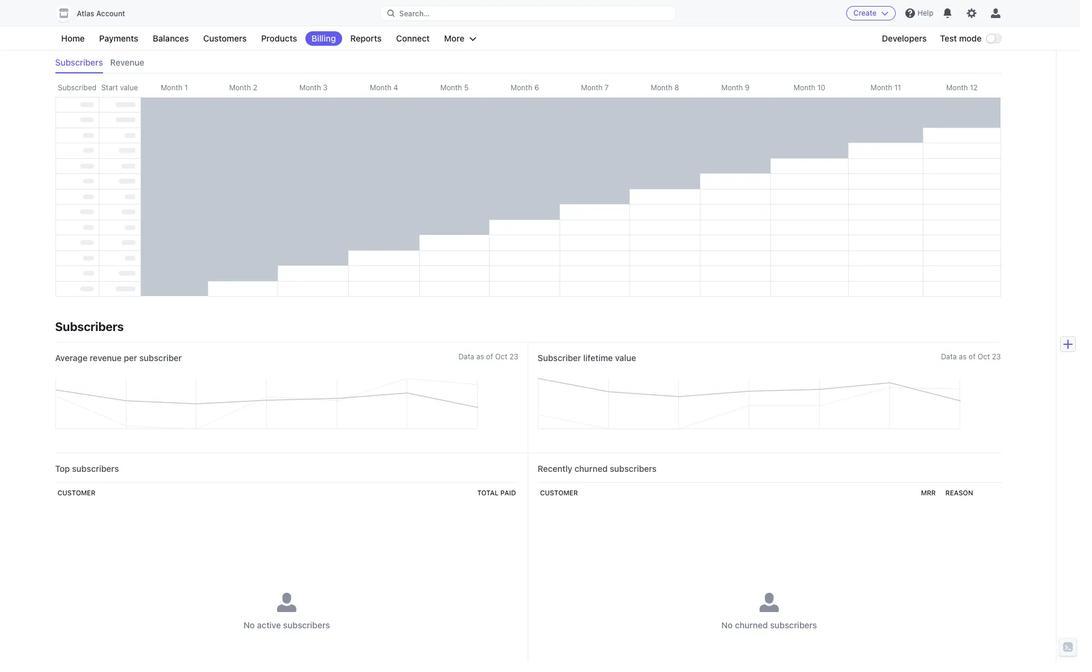 Task type: vqa. For each thing, say whether or not it's contained in the screenshot.
ADD EMAIL icon
no



Task type: locate. For each thing, give the bounding box(es) containing it.
search…
[[399, 9, 430, 18]]

month 10
[[794, 83, 826, 92]]

revenue button
[[110, 52, 152, 74]]

10 month from the left
[[794, 83, 816, 92]]

per
[[124, 353, 137, 363]]

cohort
[[108, 31, 134, 41]]

0 horizontal spatial value
[[120, 83, 138, 92]]

7 month from the left
[[581, 83, 603, 92]]

1 horizontal spatial customer
[[540, 489, 578, 497]]

0 horizontal spatial of
[[486, 352, 493, 361]]

4 month from the left
[[370, 83, 392, 92]]

1 oct from the left
[[495, 352, 508, 361]]

11 month from the left
[[871, 83, 893, 92]]

month 7
[[581, 83, 609, 92]]

balances
[[153, 33, 189, 43]]

1 23 from the left
[[510, 352, 519, 361]]

top
[[55, 464, 70, 474]]

billing link
[[306, 31, 342, 46]]

2 customer from the left
[[540, 489, 578, 497]]

subscribers up revenue
[[55, 320, 124, 334]]

of for average revenue per subscriber
[[486, 352, 493, 361]]

connect
[[396, 33, 430, 43]]

month for month 3
[[299, 83, 321, 92]]

value
[[120, 83, 138, 92], [615, 353, 636, 363]]

0 horizontal spatial data
[[459, 352, 475, 361]]

month left 2 at the top left of page
[[229, 83, 251, 92]]

1 horizontal spatial churned
[[735, 620, 768, 631]]

month left 1 in the top left of the page
[[161, 83, 183, 92]]

month for month 8
[[651, 83, 673, 92]]

23 for subscriber lifetime value
[[992, 352, 1001, 361]]

total paid
[[477, 489, 516, 497]]

month left 6
[[511, 83, 533, 92]]

2 oct from the left
[[978, 352, 990, 361]]

as for average revenue per subscriber
[[477, 352, 484, 361]]

month left 10
[[794, 83, 816, 92]]

2 of from the left
[[969, 352, 976, 361]]

1 horizontal spatial data as of oct 23
[[941, 352, 1001, 361]]

subscribers
[[72, 464, 119, 474], [610, 464, 657, 474], [283, 620, 330, 631], [770, 620, 817, 631]]

1 no from the left
[[244, 620, 255, 631]]

subscriber
[[538, 353, 581, 363]]

recently
[[538, 464, 573, 474]]

value for subscriber lifetime value
[[615, 353, 636, 363]]

Search… search field
[[380, 6, 676, 21]]

month 12
[[947, 83, 978, 92]]

month 4
[[370, 83, 398, 92]]

test
[[940, 33, 957, 43]]

8 month from the left
[[651, 83, 673, 92]]

2 month from the left
[[229, 83, 251, 92]]

5 month from the left
[[441, 83, 462, 92]]

of for subscriber lifetime value
[[969, 352, 976, 361]]

churned for recently
[[575, 464, 608, 474]]

month left '3'
[[299, 83, 321, 92]]

oct for average revenue per subscriber
[[495, 352, 508, 361]]

1 horizontal spatial no
[[722, 620, 733, 631]]

subscribers inside subscribers button
[[55, 57, 103, 67]]

0 horizontal spatial customer
[[58, 489, 95, 497]]

month 1
[[161, 83, 188, 92]]

0 vertical spatial churned
[[575, 464, 608, 474]]

1 month from the left
[[161, 83, 183, 92]]

connect link
[[390, 31, 436, 46]]

month 6
[[511, 83, 539, 92]]

1 data as of oct 23 from the left
[[459, 352, 519, 361]]

month for month 6
[[511, 83, 533, 92]]

1 vertical spatial churned
[[735, 620, 768, 631]]

month 9
[[722, 83, 750, 92]]

1 horizontal spatial of
[[969, 352, 976, 361]]

9 month from the left
[[722, 83, 743, 92]]

no churned subscribers
[[722, 620, 817, 631]]

atlas account
[[77, 9, 125, 18]]

month left 4
[[370, 83, 392, 92]]

2 23 from the left
[[992, 352, 1001, 361]]

customers
[[203, 33, 247, 43]]

1 subscribers from the top
[[55, 57, 103, 67]]

12
[[970, 83, 978, 92]]

0 horizontal spatial 23
[[510, 352, 519, 361]]

1 horizontal spatial value
[[615, 353, 636, 363]]

no for no churned subscribers
[[722, 620, 733, 631]]

0 horizontal spatial no
[[244, 620, 255, 631]]

23
[[510, 352, 519, 361], [992, 352, 1001, 361]]

0 horizontal spatial data as of oct 23
[[459, 352, 519, 361]]

month 11
[[871, 83, 901, 92]]

developers
[[882, 33, 927, 43]]

top subscribers
[[55, 464, 119, 474]]

reports link
[[344, 31, 388, 46]]

month for month 2
[[229, 83, 251, 92]]

11
[[895, 83, 901, 92]]

month left the 9
[[722, 83, 743, 92]]

month
[[161, 83, 183, 92], [229, 83, 251, 92], [299, 83, 321, 92], [370, 83, 392, 92], [441, 83, 462, 92], [511, 83, 533, 92], [581, 83, 603, 92], [651, 83, 673, 92], [722, 83, 743, 92], [794, 83, 816, 92], [871, 83, 893, 92], [947, 83, 968, 92]]

month for month 10
[[794, 83, 816, 92]]

subscribed
[[58, 83, 97, 92]]

products
[[261, 33, 297, 43]]

6
[[535, 83, 539, 92]]

1 horizontal spatial as
[[959, 352, 967, 361]]

retention
[[55, 31, 93, 41]]

2 data as of oct 23 from the left
[[941, 352, 1001, 361]]

mode
[[959, 33, 982, 43]]

no
[[244, 620, 255, 631], [722, 620, 733, 631]]

2 no from the left
[[722, 620, 733, 631]]

0 horizontal spatial as
[[477, 352, 484, 361]]

recently churned subscribers
[[538, 464, 657, 474]]

value for subscribed start value
[[120, 83, 138, 92]]

revenue
[[110, 57, 144, 67]]

test mode
[[940, 33, 982, 43]]

1
[[185, 83, 188, 92]]

account
[[96, 9, 125, 18]]

of
[[486, 352, 493, 361], [969, 352, 976, 361]]

month left 11
[[871, 83, 893, 92]]

customers link
[[197, 31, 253, 46]]

1 vertical spatial subscribers
[[55, 320, 124, 334]]

notifications image
[[943, 8, 953, 18]]

value right start
[[120, 83, 138, 92]]

month left 5
[[441, 83, 462, 92]]

1 horizontal spatial oct
[[978, 352, 990, 361]]

churned
[[575, 464, 608, 474], [735, 620, 768, 631]]

6 month from the left
[[511, 83, 533, 92]]

12 month from the left
[[947, 83, 968, 92]]

as for subscriber lifetime value
[[959, 352, 967, 361]]

0 vertical spatial subscribers
[[55, 57, 103, 67]]

2 as from the left
[[959, 352, 967, 361]]

subscribers for no churned subscribers
[[770, 620, 817, 631]]

2 data from the left
[[941, 352, 957, 361]]

1 of from the left
[[486, 352, 493, 361]]

as
[[477, 352, 484, 361], [959, 352, 967, 361]]

1 horizontal spatial data
[[941, 352, 957, 361]]

value right the lifetime
[[615, 353, 636, 363]]

0 horizontal spatial churned
[[575, 464, 608, 474]]

1 data from the left
[[459, 352, 475, 361]]

month left 7
[[581, 83, 603, 92]]

subscribers for recently churned subscribers
[[610, 464, 657, 474]]

data as of oct 23 for subscriber lifetime value
[[941, 352, 1001, 361]]

0 vertical spatial value
[[120, 83, 138, 92]]

start
[[101, 83, 118, 92]]

subscriber
[[139, 353, 182, 363]]

subscribers for no active subscribers
[[283, 620, 330, 631]]

subscribers down home link
[[55, 57, 103, 67]]

3 month from the left
[[299, 83, 321, 92]]

month for month 9
[[722, 83, 743, 92]]

month left 12
[[947, 83, 968, 92]]

oct
[[495, 352, 508, 361], [978, 352, 990, 361]]

customer
[[58, 489, 95, 497], [540, 489, 578, 497]]

1 horizontal spatial 23
[[992, 352, 1001, 361]]

0 horizontal spatial oct
[[495, 352, 508, 361]]

1 vertical spatial value
[[615, 353, 636, 363]]

help button
[[901, 4, 939, 23]]

month left 8
[[651, 83, 673, 92]]

retention by cohort
[[55, 31, 134, 41]]

subscribers
[[55, 57, 103, 67], [55, 320, 124, 334]]

help
[[918, 8, 934, 17]]

customer down the recently
[[540, 489, 578, 497]]

data
[[459, 352, 475, 361], [941, 352, 957, 361]]

home link
[[55, 31, 91, 46]]

data as of oct 23
[[459, 352, 519, 361], [941, 352, 1001, 361]]

customer down top subscribers
[[58, 489, 95, 497]]

active
[[257, 620, 281, 631]]

1 as from the left
[[477, 352, 484, 361]]

revenue
[[90, 353, 122, 363]]

1 customer from the left
[[58, 489, 95, 497]]



Task type: describe. For each thing, give the bounding box(es) containing it.
total
[[477, 489, 499, 497]]

2 subscribers from the top
[[55, 320, 124, 334]]

23 for average revenue per subscriber
[[510, 352, 519, 361]]

month 5
[[441, 83, 469, 92]]

cohort retention charts tab list
[[55, 52, 1001, 74]]

data for average revenue per subscriber
[[459, 352, 475, 361]]

average revenue per subscriber
[[55, 353, 182, 363]]

Search… text field
[[380, 6, 676, 21]]

5
[[464, 83, 469, 92]]

more button
[[438, 31, 483, 46]]

8
[[675, 83, 679, 92]]

10
[[818, 83, 826, 92]]

average
[[55, 353, 88, 363]]

home
[[61, 33, 85, 43]]

paid
[[501, 489, 516, 497]]

4
[[394, 83, 398, 92]]

subscribers button
[[55, 52, 110, 74]]

balances link
[[147, 31, 195, 46]]

month 8
[[651, 83, 679, 92]]

customer for top
[[58, 489, 95, 497]]

oct for subscriber lifetime value
[[978, 352, 990, 361]]

no for no active subscribers
[[244, 620, 255, 631]]

atlas
[[77, 9, 94, 18]]

products link
[[255, 31, 303, 46]]

reason
[[946, 489, 974, 497]]

reports
[[350, 33, 382, 43]]

lifetime
[[584, 353, 613, 363]]

create
[[854, 8, 877, 17]]

2
[[253, 83, 257, 92]]

data for subscriber lifetime value
[[941, 352, 957, 361]]

atlas account button
[[55, 5, 137, 22]]

month for month 5
[[441, 83, 462, 92]]

data as of oct 23 for average revenue per subscriber
[[459, 352, 519, 361]]

month for month 1
[[161, 83, 183, 92]]

subscriber lifetime value
[[538, 353, 636, 363]]

billing
[[312, 33, 336, 43]]

7
[[605, 83, 609, 92]]

more
[[444, 33, 465, 43]]

create button
[[847, 6, 896, 20]]

by
[[96, 31, 105, 41]]

customer for recently
[[540, 489, 578, 497]]

no active subscribers
[[244, 620, 330, 631]]

month for month 12
[[947, 83, 968, 92]]

3
[[323, 83, 328, 92]]

subscribed start value
[[58, 83, 138, 92]]

payments
[[99, 33, 138, 43]]

mrr
[[921, 489, 936, 497]]

9
[[745, 83, 750, 92]]

month for month 7
[[581, 83, 603, 92]]

churned for no
[[735, 620, 768, 631]]

month for month 11
[[871, 83, 893, 92]]

month 2
[[229, 83, 257, 92]]

developers link
[[876, 31, 933, 46]]

payments link
[[93, 31, 144, 46]]

month 3
[[299, 83, 328, 92]]

month for month 4
[[370, 83, 392, 92]]



